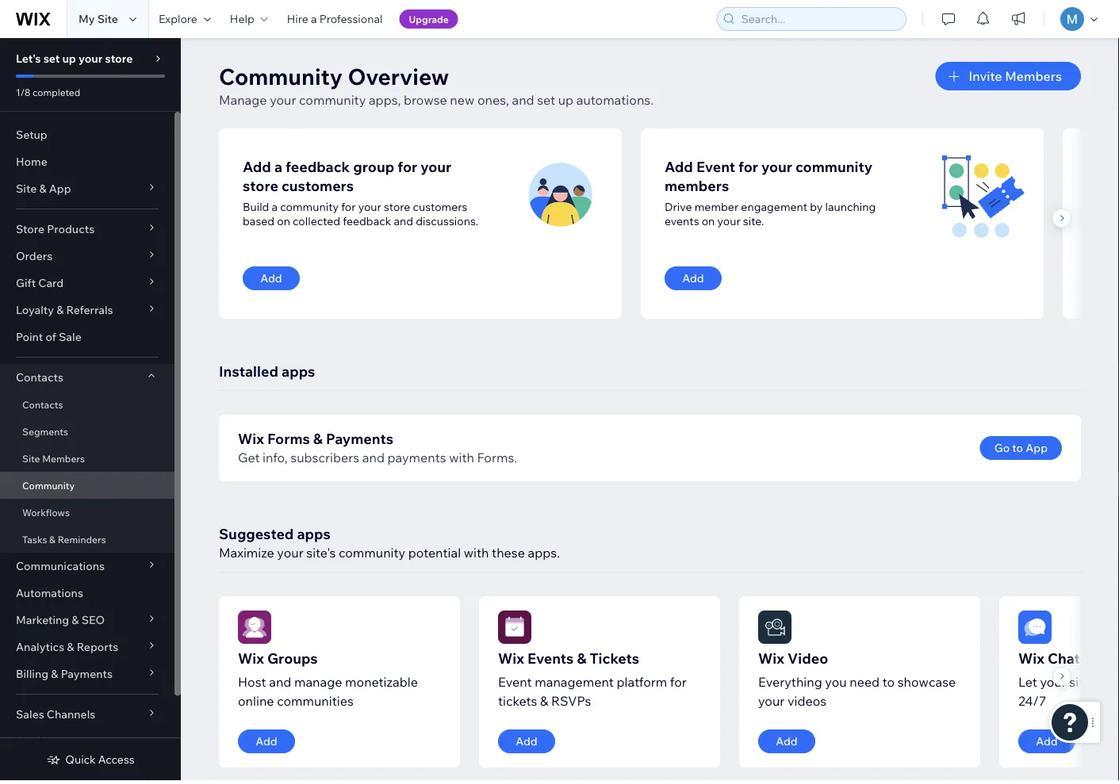 Task type: vqa. For each thing, say whether or not it's contained in the screenshot.


Task type: locate. For each thing, give the bounding box(es) containing it.
2 horizontal spatial store
[[384, 200, 411, 214]]

& right loyalty
[[56, 303, 64, 317]]

marketing & seo
[[16, 613, 105, 627]]

contacts
[[16, 371, 63, 385], [22, 399, 63, 411]]

1 vertical spatial site
[[16, 182, 37, 196]]

0 horizontal spatial payments
[[61, 667, 113, 681]]

add for wix video
[[776, 735, 798, 749]]

and right ones, at the top of the page
[[512, 92, 535, 108]]

payments down analytics & reports popup button
[[61, 667, 113, 681]]

store up build on the left top of the page
[[243, 177, 279, 194]]

contacts down point of sale
[[16, 371, 63, 385]]

invite members
[[969, 68, 1063, 84]]

1 horizontal spatial set
[[537, 92, 556, 108]]

1 vertical spatial set
[[537, 92, 556, 108]]

up inside community overview manage your community apps, browse new ones, and set up automations.
[[558, 92, 574, 108]]

2 vertical spatial store
[[384, 200, 411, 214]]

1/8
[[16, 86, 30, 98]]

set
[[43, 52, 60, 65], [537, 92, 556, 108]]

0 horizontal spatial event
[[498, 675, 532, 690]]

app down home link
[[49, 182, 71, 196]]

members for site members
[[42, 453, 85, 465]]

add button down the based
[[243, 267, 300, 290]]

list containing wix groups
[[219, 597, 1120, 768]]

0 vertical spatial store
[[105, 52, 133, 65]]

add button down the tickets
[[498, 730, 556, 754]]

1 on from the left
[[277, 214, 290, 228]]

wix for video
[[759, 650, 785, 667]]

& for payments
[[51, 667, 58, 681]]

1 horizontal spatial event
[[697, 158, 736, 175]]

to right go
[[1013, 441, 1024, 455]]

& up management
[[577, 650, 587, 667]]

site right "my"
[[97, 12, 118, 26]]

let's set up your store
[[16, 52, 133, 65]]

of
[[46, 330, 56, 344]]

contacts up segments
[[22, 399, 63, 411]]

events
[[665, 214, 700, 228]]

groups
[[267, 650, 318, 667]]

0 vertical spatial app
[[49, 182, 71, 196]]

community right the site's
[[339, 545, 406, 561]]

with inside wix forms & payments get info, subscribers and payments with forms.
[[449, 450, 475, 466]]

& left seo
[[72, 613, 79, 627]]

1 horizontal spatial store
[[243, 177, 279, 194]]

up left automations.
[[558, 92, 574, 108]]

0 vertical spatial a
[[311, 12, 317, 26]]

& down home on the top left of page
[[39, 182, 47, 196]]

your down member
[[718, 214, 741, 228]]

completed
[[33, 86, 80, 98]]

with inside suggested apps maximize your site's community potential with these apps.
[[464, 545, 489, 561]]

point of sale
[[16, 330, 82, 344]]

& for referrals
[[56, 303, 64, 317]]

1 vertical spatial apps
[[297, 525, 331, 543]]

with
[[449, 450, 475, 466], [464, 545, 489, 561]]

wix inside wix video everything you need to showcase your videos
[[759, 650, 785, 667]]

add event for your community members drive member engagement by launching events on your site.
[[665, 158, 876, 228]]

0 vertical spatial with
[[449, 450, 475, 466]]

app inside button
[[1026, 441, 1048, 455]]

tickets
[[590, 650, 640, 667]]

community inside community overview manage your community apps, browse new ones, and set up automations.
[[219, 62, 343, 90]]

add button down videos
[[759, 730, 816, 754]]

wix up host
[[238, 650, 264, 667]]

store down group at the left of the page
[[384, 200, 411, 214]]

community
[[299, 92, 366, 108], [796, 158, 873, 175], [280, 200, 339, 214], [339, 545, 406, 561]]

communications button
[[0, 553, 175, 580]]

community inside add a feedback group for your store customers build a community for your store customers based on collected feedback and discussions.
[[280, 200, 339, 214]]

community up workflows
[[22, 480, 75, 492]]

& right tasks
[[49, 534, 56, 546]]

0 horizontal spatial set
[[43, 52, 60, 65]]

0 vertical spatial contacts
[[16, 371, 63, 385]]

apps for suggested
[[297, 525, 331, 543]]

workflows
[[22, 507, 70, 519]]

site & app button
[[0, 175, 175, 202]]

seo
[[81, 613, 105, 627]]

and down the groups
[[269, 675, 292, 690]]

discussions.
[[416, 214, 479, 228]]

list containing add a feedback group for your store customers
[[219, 129, 1120, 319]]

wix left events
[[498, 650, 525, 667]]

feedback up collected
[[286, 158, 350, 175]]

add button down the let
[[1019, 730, 1076, 754]]

0 vertical spatial list
[[219, 129, 1120, 319]]

add button down events
[[665, 267, 722, 290]]

members down segments
[[42, 453, 85, 465]]

0 vertical spatial apps
[[282, 362, 315, 380]]

event
[[697, 158, 736, 175], [498, 675, 532, 690]]

app inside popup button
[[49, 182, 71, 196]]

for right platform
[[670, 675, 687, 690]]

& for reports
[[67, 640, 74, 654]]

site members link
[[0, 445, 175, 472]]

group
[[353, 158, 395, 175]]

list
[[219, 129, 1120, 319], [219, 597, 1120, 768]]

add button down online
[[238, 730, 295, 754]]

videos
[[788, 694, 827, 710]]

feedback
[[286, 158, 350, 175], [343, 214, 392, 228]]

app right go
[[1026, 441, 1048, 455]]

site inside "link"
[[22, 453, 40, 465]]

a
[[311, 12, 317, 26], [275, 158, 283, 175], [272, 200, 278, 214]]

site down home on the top left of page
[[16, 182, 37, 196]]

0 horizontal spatial to
[[883, 675, 895, 690]]

visi
[[1102, 675, 1120, 690]]

apps inside suggested apps maximize your site's community potential with these apps.
[[297, 525, 331, 543]]

1 vertical spatial community
[[22, 480, 75, 492]]

site
[[97, 12, 118, 26], [16, 182, 37, 196], [22, 453, 40, 465]]

community link
[[0, 472, 175, 499]]

add for wix chat
[[1037, 735, 1059, 749]]

your left the site's
[[277, 545, 304, 561]]

0 vertical spatial community
[[219, 62, 343, 90]]

community overview manage your community apps, browse new ones, and set up automations.
[[219, 62, 654, 108]]

site's
[[307, 545, 336, 561]]

1/8 completed
[[16, 86, 80, 98]]

0 horizontal spatial store
[[105, 52, 133, 65]]

wix up get
[[238, 430, 264, 448]]

& left reports
[[67, 640, 74, 654]]

by
[[811, 200, 823, 214]]

sidebar element
[[0, 38, 181, 782]]

payments
[[326, 430, 394, 448], [61, 667, 113, 681]]

apps right installed
[[282, 362, 315, 380]]

2 on from the left
[[702, 214, 715, 228]]

community up collected
[[280, 200, 339, 214]]

your right the manage
[[270, 92, 296, 108]]

add up build on the left top of the page
[[243, 158, 271, 175]]

1 list from the top
[[219, 129, 1120, 319]]

get
[[238, 450, 260, 466]]

add for wix groups
[[256, 735, 278, 749]]

site for site members
[[22, 453, 40, 465]]

1 horizontal spatial community
[[219, 62, 343, 90]]

wix inside wix chat let your site's visi
[[1019, 650, 1045, 667]]

your inside sidebar element
[[79, 52, 103, 65]]

1 vertical spatial list
[[219, 597, 1120, 768]]

add inside add a feedback group for your store customers build a community for your store customers based on collected feedback and discussions.
[[243, 158, 271, 175]]

tasks
[[22, 534, 47, 546]]

for
[[398, 158, 418, 175], [739, 158, 759, 175], [341, 200, 356, 214], [670, 675, 687, 690]]

1 horizontal spatial on
[[702, 214, 715, 228]]

event up members
[[697, 158, 736, 175]]

0 vertical spatial event
[[697, 158, 736, 175]]

1 horizontal spatial customers
[[413, 200, 468, 214]]

2 list from the top
[[219, 597, 1120, 768]]

0 vertical spatial set
[[43, 52, 60, 65]]

0 vertical spatial members
[[1006, 68, 1063, 84]]

your right the let
[[1041, 675, 1067, 690]]

home link
[[0, 148, 175, 175]]

payments inside wix forms & payments get info, subscribers and payments with forms.
[[326, 430, 394, 448]]

add down videos
[[776, 735, 798, 749]]

contacts inside dropdown button
[[16, 371, 63, 385]]

and
[[512, 92, 535, 108], [394, 214, 414, 228], [363, 450, 385, 466], [269, 675, 292, 690]]

1 vertical spatial event
[[498, 675, 532, 690]]

store down my site
[[105, 52, 133, 65]]

channels
[[47, 708, 96, 722]]

and inside wix forms & payments get info, subscribers and payments with forms.
[[363, 450, 385, 466]]

add down the let
[[1037, 735, 1059, 749]]

add down the based
[[261, 271, 282, 285]]

forms
[[267, 430, 310, 448]]

event up the tickets
[[498, 675, 532, 690]]

for inside wix events & tickets event management platform for tickets & rsvps
[[670, 675, 687, 690]]

1 vertical spatial to
[[883, 675, 895, 690]]

community
[[219, 62, 343, 90], [22, 480, 75, 492]]

community up launching
[[796, 158, 873, 175]]

monetizable
[[345, 675, 418, 690]]

on down member
[[702, 214, 715, 228]]

app
[[49, 182, 71, 196], [1026, 441, 1048, 455]]

contacts for contacts dropdown button
[[16, 371, 63, 385]]

a right hire
[[311, 12, 317, 26]]

add down events
[[683, 271, 705, 285]]

my site
[[79, 12, 118, 26]]

add button for build a community for your store customers based on collected feedback and discussions.
[[243, 267, 300, 290]]

set inside sidebar element
[[43, 52, 60, 65]]

0 horizontal spatial customers
[[282, 177, 354, 194]]

0 vertical spatial payments
[[326, 430, 394, 448]]

wix video everything you need to showcase your videos
[[759, 650, 957, 710]]

customers up discussions. at the left top
[[413, 200, 468, 214]]

apps up the site's
[[297, 525, 331, 543]]

store
[[105, 52, 133, 65], [243, 177, 279, 194], [384, 200, 411, 214]]

0 horizontal spatial on
[[277, 214, 290, 228]]

1 vertical spatial contacts
[[22, 399, 63, 411]]

wix inside wix events & tickets event management platform for tickets & rsvps
[[498, 650, 525, 667]]

setup link
[[0, 121, 175, 148]]

events
[[528, 650, 574, 667]]

wix forms & payments get info, subscribers and payments with forms.
[[238, 430, 518, 466]]

set right ones, at the top of the page
[[537, 92, 556, 108]]

your down everything
[[759, 694, 785, 710]]

1 horizontal spatial app
[[1026, 441, 1048, 455]]

members inside "link"
[[42, 453, 85, 465]]

wix up everything
[[759, 650, 785, 667]]

1 horizontal spatial payments
[[326, 430, 394, 448]]

& up subscribers
[[313, 430, 323, 448]]

with left these
[[464, 545, 489, 561]]

your down "my"
[[79, 52, 103, 65]]

1 vertical spatial a
[[275, 158, 283, 175]]

settings link
[[0, 729, 175, 756]]

add for drive member engagement by launching events on your site.
[[683, 271, 705, 285]]

1 vertical spatial payments
[[61, 667, 113, 681]]

site inside popup button
[[16, 182, 37, 196]]

host
[[238, 675, 266, 690]]

0 horizontal spatial community
[[22, 480, 75, 492]]

add down the tickets
[[516, 735, 538, 749]]

potential
[[409, 545, 461, 561]]

collected
[[293, 214, 341, 228]]

setup
[[16, 128, 47, 142]]

0 horizontal spatial app
[[49, 182, 71, 196]]

members inside button
[[1006, 68, 1063, 84]]

add down online
[[256, 735, 278, 749]]

0 horizontal spatial up
[[62, 52, 76, 65]]

& inside wix forms & payments get info, subscribers and payments with forms.
[[313, 430, 323, 448]]

add button for wix video
[[759, 730, 816, 754]]

on right the based
[[277, 214, 290, 228]]

0 vertical spatial to
[[1013, 441, 1024, 455]]

a up the based
[[275, 158, 283, 175]]

on
[[277, 214, 290, 228], [702, 214, 715, 228]]

& right billing at the bottom left of page
[[51, 667, 58, 681]]

point of sale link
[[0, 324, 175, 351]]

sales channels button
[[0, 702, 175, 729]]

1 vertical spatial members
[[42, 453, 85, 465]]

community inside community "link"
[[22, 480, 75, 492]]

& inside "popup button"
[[72, 613, 79, 627]]

1 horizontal spatial to
[[1013, 441, 1024, 455]]

with left forms.
[[449, 450, 475, 466]]

members right invite
[[1006, 68, 1063, 84]]

on inside add event for your community members drive member engagement by launching events on your site.
[[702, 214, 715, 228]]

1 vertical spatial with
[[464, 545, 489, 561]]

wix inside wix forms & payments get info, subscribers and payments with forms.
[[238, 430, 264, 448]]

members
[[665, 177, 730, 194]]

wix for forms
[[238, 430, 264, 448]]

sales
[[16, 708, 44, 722]]

tasks & reminders
[[22, 534, 106, 546]]

orders
[[16, 249, 53, 263]]

customers up collected
[[282, 177, 354, 194]]

community up the manage
[[219, 62, 343, 90]]

1 vertical spatial up
[[558, 92, 574, 108]]

feedback right collected
[[343, 214, 392, 228]]

segments link
[[0, 418, 175, 445]]

wix inside wix groups host and manage monetizable online communities
[[238, 650, 264, 667]]

and left discussions. at the left top
[[394, 214, 414, 228]]

and left payments
[[363, 450, 385, 466]]

add up members
[[665, 158, 694, 175]]

card
[[38, 276, 64, 290]]

info,
[[263, 450, 288, 466]]

payments inside dropdown button
[[61, 667, 113, 681]]

set right let's
[[43, 52, 60, 65]]

community left 'apps,'
[[299, 92, 366, 108]]

set inside community overview manage your community apps, browse new ones, and set up automations.
[[537, 92, 556, 108]]

up up completed
[[62, 52, 76, 65]]

a right build on the left top of the page
[[272, 200, 278, 214]]

1 horizontal spatial up
[[558, 92, 574, 108]]

site down segments
[[22, 453, 40, 465]]

showcase
[[898, 675, 957, 690]]

0 vertical spatial customers
[[282, 177, 354, 194]]

& for seo
[[72, 613, 79, 627]]

for up engagement
[[739, 158, 759, 175]]

0 vertical spatial up
[[62, 52, 76, 65]]

add for build a community for your store customers based on collected feedback and discussions.
[[261, 271, 282, 285]]

marketing & seo button
[[0, 607, 175, 634]]

store products
[[16, 222, 95, 236]]

0 horizontal spatial members
[[42, 453, 85, 465]]

1 vertical spatial app
[[1026, 441, 1048, 455]]

on inside add a feedback group for your store customers build a community for your store customers based on collected feedback and discussions.
[[277, 214, 290, 228]]

your inside suggested apps maximize your site's community potential with these apps.
[[277, 545, 304, 561]]

to right the need
[[883, 675, 895, 690]]

1 horizontal spatial members
[[1006, 68, 1063, 84]]

installed
[[219, 362, 279, 380]]

your inside wix chat let your site's visi
[[1041, 675, 1067, 690]]

referrals
[[66, 303, 113, 317]]

2 vertical spatial site
[[22, 453, 40, 465]]

add for wix events & tickets
[[516, 735, 538, 749]]

site for site & app
[[16, 182, 37, 196]]

add button for wix events & tickets
[[498, 730, 556, 754]]

payments up subscribers
[[326, 430, 394, 448]]

wix up the let
[[1019, 650, 1045, 667]]



Task type: describe. For each thing, give the bounding box(es) containing it.
members for invite members
[[1006, 68, 1063, 84]]

workflows link
[[0, 499, 175, 526]]

ones,
[[478, 92, 509, 108]]

management
[[535, 675, 614, 690]]

video
[[788, 650, 829, 667]]

a for professional
[[311, 12, 317, 26]]

to inside wix video everything you need to showcase your videos
[[883, 675, 895, 690]]

suggested apps maximize your site's community potential with these apps.
[[219, 525, 560, 561]]

contacts for contacts link at the bottom left of the page
[[22, 399, 63, 411]]

billing & payments button
[[0, 661, 175, 688]]

subscribers
[[291, 450, 360, 466]]

orders button
[[0, 243, 175, 270]]

loyalty & referrals button
[[0, 297, 175, 324]]

event inside add event for your community members drive member engagement by launching events on your site.
[[697, 158, 736, 175]]

your inside wix video everything you need to showcase your videos
[[759, 694, 785, 710]]

installed apps
[[219, 362, 315, 380]]

gift card
[[16, 276, 64, 290]]

site's
[[1070, 675, 1099, 690]]

apps for installed
[[282, 362, 315, 380]]

gift card button
[[0, 270, 175, 297]]

wix chat let your site's visi
[[1019, 650, 1120, 710]]

wix for chat
[[1019, 650, 1045, 667]]

manage
[[219, 92, 267, 108]]

communities
[[277, 694, 354, 710]]

hire a professional
[[287, 12, 383, 26]]

and inside community overview manage your community apps, browse new ones, and set up automations.
[[512, 92, 535, 108]]

community for community overview manage your community apps, browse new ones, and set up automations.
[[219, 62, 343, 90]]

gift
[[16, 276, 36, 290]]

hire
[[287, 12, 309, 26]]

for down group at the left of the page
[[341, 200, 356, 214]]

analytics & reports
[[16, 640, 118, 654]]

wix events & tickets event management platform for tickets & rsvps
[[498, 650, 687, 710]]

tasks & reminders link
[[0, 526, 175, 553]]

up inside sidebar element
[[62, 52, 76, 65]]

go to app button
[[981, 437, 1063, 460]]

0 vertical spatial feedback
[[286, 158, 350, 175]]

add inside add event for your community members drive member engagement by launching events on your site.
[[665, 158, 694, 175]]

Search... field
[[737, 8, 902, 30]]

store products button
[[0, 216, 175, 243]]

0 vertical spatial site
[[97, 12, 118, 26]]

community inside community overview manage your community apps, browse new ones, and set up automations.
[[299, 92, 366, 108]]

sales channels
[[16, 708, 96, 722]]

1 vertical spatial store
[[243, 177, 279, 194]]

let
[[1019, 675, 1038, 690]]

new
[[450, 92, 475, 108]]

point
[[16, 330, 43, 344]]

site.
[[743, 214, 765, 228]]

you
[[826, 675, 847, 690]]

marketing
[[16, 613, 69, 627]]

to inside button
[[1013, 441, 1024, 455]]

your up engagement
[[762, 158, 793, 175]]

and inside wix groups host and manage monetizable online communities
[[269, 675, 292, 690]]

segments
[[22, 426, 68, 438]]

wix for events
[[498, 650, 525, 667]]

for inside add event for your community members drive member engagement by launching events on your site.
[[739, 158, 759, 175]]

quick
[[65, 753, 96, 767]]

browse
[[404, 92, 447, 108]]

access
[[98, 753, 135, 767]]

community inside suggested apps maximize your site's community potential with these apps.
[[339, 545, 406, 561]]

a for feedback
[[275, 158, 283, 175]]

invite
[[969, 68, 1003, 84]]

member
[[695, 200, 739, 214]]

loyalty
[[16, 303, 54, 317]]

wix for groups
[[238, 650, 264, 667]]

maximize
[[219, 545, 274, 561]]

manage
[[294, 675, 342, 690]]

sale
[[59, 330, 82, 344]]

forms.
[[477, 450, 518, 466]]

store
[[16, 222, 44, 236]]

your inside community overview manage your community apps, browse new ones, and set up automations.
[[270, 92, 296, 108]]

explore
[[159, 12, 197, 26]]

your up discussions. at the left top
[[421, 158, 452, 175]]

& for app
[[39, 182, 47, 196]]

everything
[[759, 675, 823, 690]]

app for site & app
[[49, 182, 71, 196]]

tickets
[[498, 694, 538, 710]]

billing
[[16, 667, 49, 681]]

site & app
[[16, 182, 71, 196]]

help
[[230, 12, 255, 26]]

quick access
[[65, 753, 135, 767]]

analytics
[[16, 640, 64, 654]]

contacts button
[[0, 364, 175, 391]]

need
[[850, 675, 880, 690]]

community for community
[[22, 480, 75, 492]]

1 vertical spatial feedback
[[343, 214, 392, 228]]

add button for wix chat
[[1019, 730, 1076, 754]]

reports
[[77, 640, 118, 654]]

overview
[[348, 62, 449, 90]]

for right group at the left of the page
[[398, 158, 418, 175]]

your down group at the left of the page
[[358, 200, 382, 214]]

let's
[[16, 52, 41, 65]]

settings
[[16, 735, 60, 749]]

apps.
[[528, 545, 560, 561]]

2 vertical spatial a
[[272, 200, 278, 214]]

& right the tickets
[[540, 694, 549, 710]]

based
[[243, 214, 275, 228]]

engagement
[[742, 200, 808, 214]]

& for reminders
[[49, 534, 56, 546]]

and inside add a feedback group for your store customers build a community for your store customers based on collected feedback and discussions.
[[394, 214, 414, 228]]

payments
[[388, 450, 446, 466]]

apps,
[[369, 92, 401, 108]]

launching
[[826, 200, 876, 214]]

add button for drive member engagement by launching events on your site.
[[665, 267, 722, 290]]

store inside sidebar element
[[105, 52, 133, 65]]

1 vertical spatial customers
[[413, 200, 468, 214]]

hire a professional link
[[278, 0, 392, 38]]

upgrade button
[[400, 10, 459, 29]]

reminders
[[58, 534, 106, 546]]

suggested
[[219, 525, 294, 543]]

event inside wix events & tickets event management platform for tickets & rsvps
[[498, 675, 532, 690]]

loyalty & referrals
[[16, 303, 113, 317]]

site members
[[22, 453, 85, 465]]

app for go to app
[[1026, 441, 1048, 455]]

quick access button
[[46, 753, 135, 767]]

automations link
[[0, 580, 175, 607]]

community inside add event for your community members drive member engagement by launching events on your site.
[[796, 158, 873, 175]]

add button for wix groups
[[238, 730, 295, 754]]

analytics & reports button
[[0, 634, 175, 661]]

go to app
[[995, 441, 1048, 455]]



